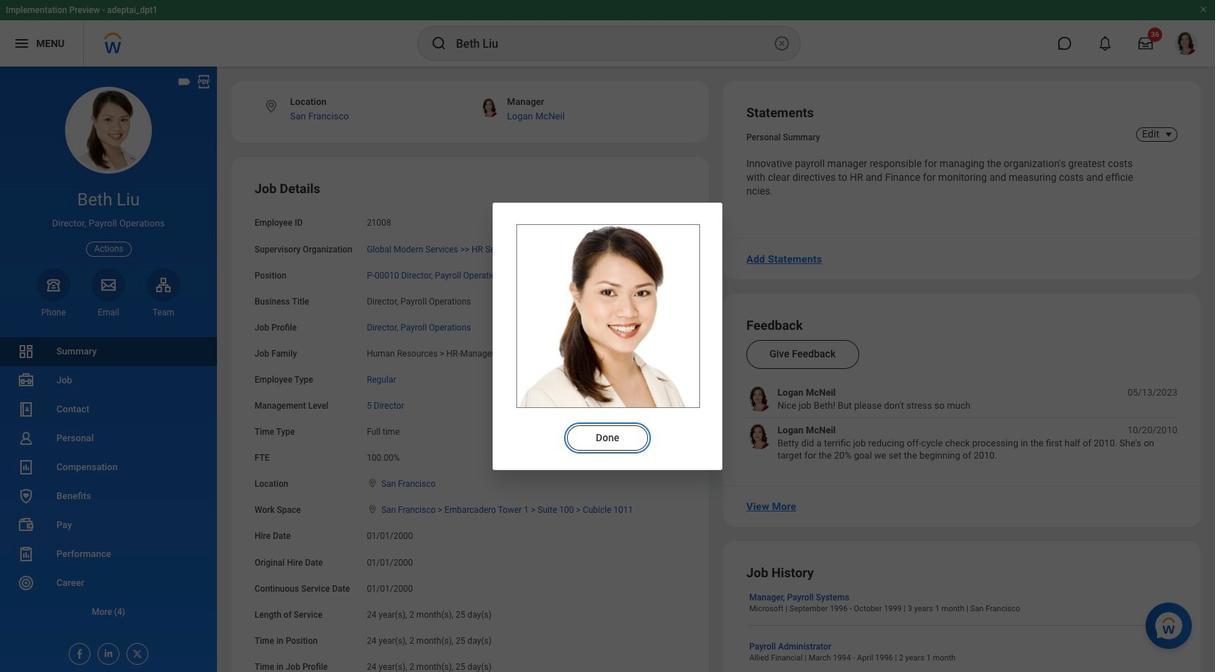 Task type: locate. For each thing, give the bounding box(es) containing it.
beth liu employee photo image
[[517, 224, 701, 408]]

1 horizontal spatial list
[[747, 387, 1178, 462]]

group
[[255, 181, 686, 672]]

tag image
[[177, 74, 193, 90]]

0 horizontal spatial list
[[0, 337, 217, 627]]

employee's photo (logan mcneil) image
[[747, 387, 772, 412], [747, 424, 772, 450]]

banner
[[0, 0, 1216, 67]]

benefits image
[[17, 488, 35, 505]]

phone beth liu element
[[37, 307, 70, 318]]

region
[[517, 414, 699, 452]]

mail image
[[100, 276, 117, 294]]

facebook image
[[69, 644, 85, 660]]

pay image
[[17, 517, 35, 534]]

phone image
[[43, 276, 64, 294]]

1 vertical spatial employee's photo (logan mcneil) image
[[747, 424, 772, 450]]

personal image
[[17, 430, 35, 447]]

contact image
[[17, 401, 35, 418]]

list
[[0, 337, 217, 627], [747, 387, 1178, 462]]

location image
[[263, 98, 279, 114], [367, 479, 379, 489], [367, 505, 379, 515]]

notifications large image
[[1099, 36, 1113, 51]]

email beth liu element
[[92, 307, 125, 318]]

0 vertical spatial employee's photo (logan mcneil) image
[[747, 387, 772, 412]]

view printable version (pdf) image
[[196, 74, 212, 90]]

full time element
[[367, 424, 400, 437]]

close environment banner image
[[1200, 5, 1209, 14]]



Task type: vqa. For each thing, say whether or not it's contained in the screenshot.
the facebook image
yes



Task type: describe. For each thing, give the bounding box(es) containing it.
team beth liu element
[[147, 307, 180, 318]]

2 vertical spatial location image
[[367, 505, 379, 515]]

linkedin image
[[98, 644, 114, 659]]

2 employee's photo (logan mcneil) image from the top
[[747, 424, 772, 450]]

inbox large image
[[1139, 36, 1154, 51]]

career image
[[17, 575, 35, 592]]

region inside larger image alert dialog
[[517, 414, 699, 452]]

job image
[[17, 372, 35, 389]]

larger image alert dialog
[[493, 202, 723, 470]]

compensation image
[[17, 459, 35, 476]]

navigation pane region
[[0, 67, 217, 672]]

personal summary element
[[747, 130, 821, 143]]

x image
[[127, 644, 143, 660]]

profile logan mcneil element
[[1167, 28, 1207, 59]]

performance image
[[17, 546, 35, 563]]

summary image
[[17, 343, 35, 360]]

x circle image
[[773, 35, 791, 52]]

view team image
[[155, 276, 172, 294]]

1 employee's photo (logan mcneil) image from the top
[[747, 387, 772, 412]]

1 vertical spatial location image
[[367, 479, 379, 489]]

0 vertical spatial location image
[[263, 98, 279, 114]]

search image
[[430, 35, 448, 52]]



